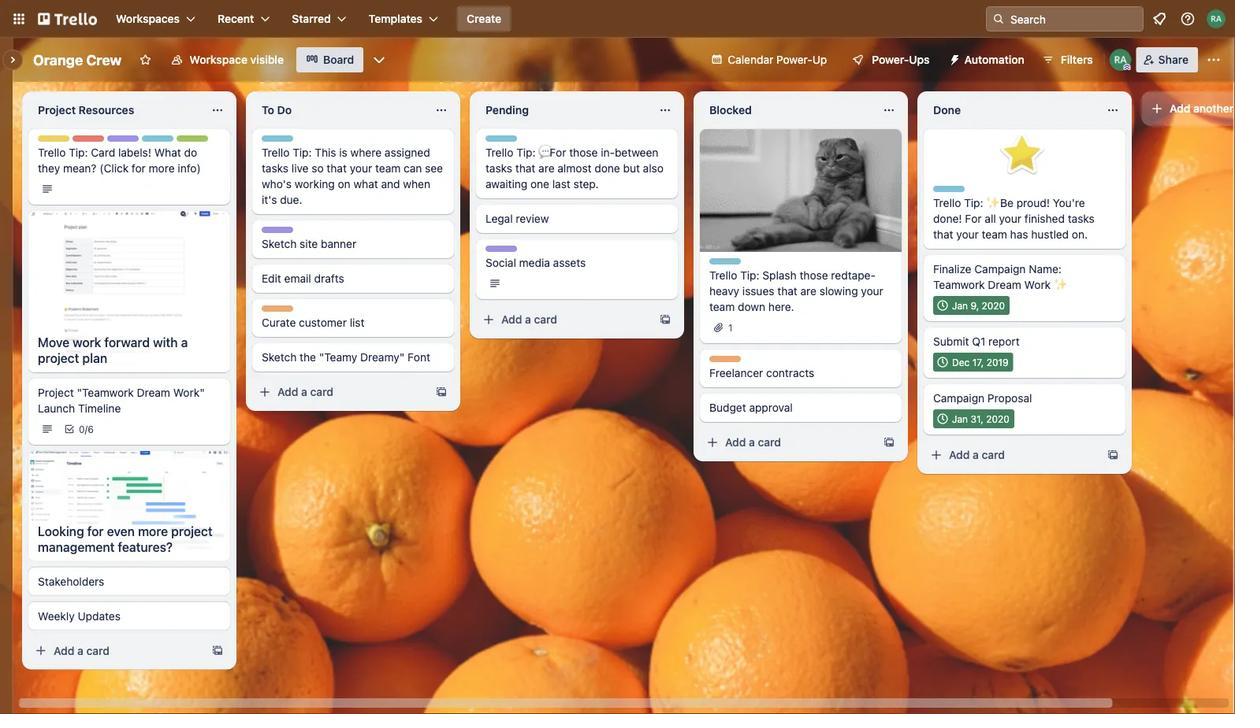 Task type: vqa. For each thing, say whether or not it's contained in the screenshot.
'Read'
no



Task type: locate. For each thing, give the bounding box(es) containing it.
/
[[85, 424, 88, 435]]

what
[[353, 178, 378, 191]]

tip: up live on the top left
[[293, 146, 312, 159]]

1 vertical spatial more
[[138, 524, 168, 539]]

1 horizontal spatial for
[[132, 162, 146, 175]]

add down 'sketch the "teamy dreamy" font'
[[277, 386, 298, 399]]

0 horizontal spatial dream
[[137, 387, 170, 400]]

card down the
[[310, 386, 333, 399]]

team left banner
[[296, 228, 320, 239]]

a for pending
[[525, 313, 531, 326]]

design inside design team social media assets
[[486, 247, 517, 258]]

for inside looking for even more project management features?
[[87, 524, 104, 539]]

that inside the trello tip trello tip: this is where assigned tasks live so that your team can see who's working on what and when it's due.
[[327, 162, 347, 175]]

0 vertical spatial for
[[132, 162, 146, 175]]

0 horizontal spatial tasks
[[262, 162, 289, 175]]

tasks up the on.
[[1068, 212, 1095, 225]]

sm image
[[942, 47, 964, 69]]

that inside trello tip trello tip: 💬for those in-between tasks that are almost done but also awaiting one last step.
[[515, 162, 536, 175]]

a
[[525, 313, 531, 326], [181, 335, 188, 350], [301, 386, 307, 399], [749, 436, 755, 449], [973, 449, 979, 462], [77, 645, 83, 658]]

more down what
[[149, 162, 175, 175]]

workspace visible
[[189, 53, 284, 66]]

color: orange, title: "one more step" element for freelancer
[[709, 356, 741, 363]]

jan left 9,
[[952, 300, 968, 311]]

2 power- from the left
[[872, 53, 909, 66]]

0 horizontal spatial those
[[569, 146, 598, 159]]

a right with
[[181, 335, 188, 350]]

design
[[107, 136, 139, 147], [262, 228, 293, 239], [486, 247, 517, 258]]

sketch
[[262, 238, 297, 251], [262, 351, 297, 364]]

tip for trello tip: this is where assigned tasks live so that your team can see who's working on what and when it's due.
[[290, 136, 304, 147]]

primary element
[[0, 0, 1235, 38]]

submit q1 report
[[933, 335, 1020, 348]]

add a card button for trello tip: this is where assigned tasks live so that your team can see who's working on what and when it's due.
[[252, 380, 429, 405]]

0 vertical spatial color: purple, title: "design team" element
[[107, 136, 166, 147]]

0 vertical spatial jan
[[952, 300, 968, 311]]

star or unstar board image
[[139, 54, 152, 66]]

a for to do
[[301, 386, 307, 399]]

share button
[[1136, 47, 1198, 73]]

0 vertical spatial dream
[[988, 279, 1021, 292]]

looking for even more project management features?
[[38, 524, 213, 555]]

media
[[519, 257, 550, 270]]

add left 'another'
[[1170, 102, 1191, 115]]

✨ left be
[[986, 197, 997, 210]]

1 horizontal spatial ✨
[[1054, 279, 1065, 292]]

even
[[107, 524, 135, 539]]

looking for even more project management features? link
[[28, 518, 230, 562]]

trello tip: card labels! what do they mean? (click for more info)
[[38, 146, 201, 175]]

blocked
[[709, 104, 752, 117]]

2 vertical spatial team
[[520, 247, 544, 258]]

team
[[375, 162, 401, 175], [982, 228, 1007, 241], [709, 301, 735, 314]]

2 horizontal spatial design
[[486, 247, 517, 258]]

1 horizontal spatial project
[[171, 524, 213, 539]]

jan inside jan 31, 2020 checkbox
[[952, 414, 968, 425]]

dream inside finalize campaign name: teamwork dream work ✨
[[988, 279, 1021, 292]]

live
[[292, 162, 309, 175]]

color: orange, title: "one more step" element up curate at top left
[[262, 306, 293, 312]]

dream left work"
[[137, 387, 170, 400]]

tasks up who's
[[262, 162, 289, 175]]

project up launch
[[38, 387, 74, 400]]

2 vertical spatial design
[[486, 247, 517, 258]]

add another 
[[1170, 102, 1235, 115]]

plan
[[82, 351, 107, 366]]

project inside text box
[[38, 104, 76, 117]]

tip: for trello tip: ✨ be proud! you're done! for all your finished tasks that your team has hustled on.
[[964, 197, 983, 210]]

tip inside trello tip trello tip: ✨ be proud! you're done! for all your finished tasks that your team has hustled on.
[[961, 187, 976, 198]]

project inside project "teamwork dream work" launch timeline
[[38, 387, 74, 400]]

are for slowing
[[801, 285, 817, 298]]

0 vertical spatial more
[[149, 162, 175, 175]]

project inside looking for even more project management features?
[[171, 524, 213, 539]]

0 vertical spatial those
[[569, 146, 598, 159]]

tip inside the trello tip trello tip: this is where assigned tasks live so that your team can see who's working on what and when it's due.
[[290, 136, 304, 147]]

budget approval
[[709, 402, 793, 415]]

issues
[[742, 285, 774, 298]]

2 horizontal spatial tasks
[[1068, 212, 1095, 225]]

move work forward with a project plan link
[[28, 329, 230, 373]]

tip: for trello tip: 💬for those in-between tasks that are almost done but also awaiting one last step.
[[516, 146, 536, 159]]

looking
[[38, 524, 84, 539]]

1 vertical spatial color: purple, title: "design team" element
[[262, 227, 320, 239]]

power-ups
[[872, 53, 930, 66]]

Jan 9, 2020 checkbox
[[933, 296, 1010, 315]]

trello
[[142, 136, 167, 147], [262, 136, 287, 147], [486, 136, 511, 147], [38, 146, 66, 159], [262, 146, 290, 159], [486, 146, 513, 159], [933, 187, 959, 198], [933, 197, 961, 210], [709, 259, 735, 270], [709, 269, 737, 282]]

project for project "teamwork dream work" launch timeline
[[38, 387, 74, 400]]

mean?
[[63, 162, 97, 175]]

show menu image
[[1206, 52, 1222, 68]]

add a card button down "jan 31, 2020"
[[924, 443, 1100, 468]]

project
[[38, 351, 79, 366], [171, 524, 213, 539]]

1 horizontal spatial tasks
[[486, 162, 512, 175]]

who's
[[262, 178, 292, 191]]

your inside the trello tip trello tip: this is where assigned tasks live so that your team can see who's working on what and when it's due.
[[350, 162, 372, 175]]

color: sky, title: "trello tip" element
[[142, 136, 184, 147], [262, 136, 304, 147], [486, 136, 528, 147], [933, 186, 976, 198], [709, 259, 752, 270]]

add a card down the
[[277, 386, 333, 399]]

1 horizontal spatial dream
[[988, 279, 1021, 292]]

are inside trello tip trello tip: 💬for those in-between tasks that are almost done but also awaiting one last step.
[[538, 162, 555, 175]]

add down jan 31, 2020 checkbox
[[949, 449, 970, 462]]

1 horizontal spatial color: purple, title: "design team" element
[[262, 227, 320, 239]]

trello inside the trello tip: card labels! what do they mean? (click for more info)
[[38, 146, 66, 159]]

banner
[[321, 238, 356, 251]]

those up 'slowing'
[[800, 269, 828, 282]]

create from template… image for to do
[[435, 386, 448, 399]]

report
[[989, 335, 1020, 348]]

team for where
[[375, 162, 401, 175]]

for down the labels!
[[132, 162, 146, 175]]

0 vertical spatial team
[[375, 162, 401, 175]]

tasks inside trello tip trello tip: 💬for those in-between tasks that are almost done but also awaiting one last step.
[[486, 162, 512, 175]]

Dec 17, 2019 checkbox
[[933, 353, 1013, 372]]

1 horizontal spatial power-
[[872, 53, 909, 66]]

tip: left 💬for
[[516, 146, 536, 159]]

0 horizontal spatial ✨
[[986, 197, 997, 210]]

move
[[38, 335, 69, 350]]

share
[[1158, 53, 1189, 66]]

ruby anderson (rubyanderson7) image
[[1110, 49, 1132, 71]]

for up management
[[87, 524, 104, 539]]

tip: up mean?
[[69, 146, 88, 159]]

dream left work at the right top
[[988, 279, 1021, 292]]

starred
[[292, 12, 331, 25]]

color: orange, title: "one more step" element
[[262, 306, 293, 312], [709, 356, 741, 363]]

tip: up issues
[[740, 269, 759, 282]]

weekly
[[38, 610, 75, 623]]

1 vertical spatial color: orange, title: "one more step" element
[[709, 356, 741, 363]]

power- left sm icon
[[872, 53, 909, 66]]

project resources
[[38, 104, 134, 117]]

budget approval link
[[709, 400, 892, 416]]

tip inside trello tip trello tip: 💬for those in-between tasks that are almost done but also awaiting one last step.
[[514, 136, 528, 147]]

a down budget approval
[[749, 436, 755, 449]]

✨ inside trello tip trello tip: ✨ be proud! you're done! for all your finished tasks that your team has hustled on.
[[986, 197, 997, 210]]

add a card button
[[476, 307, 653, 333], [252, 380, 429, 405], [700, 430, 877, 456], [924, 443, 1100, 468], [28, 639, 205, 664]]

sketch inside design team sketch site banner
[[262, 238, 297, 251]]

add a card button down assets
[[476, 307, 653, 333]]

2 horizontal spatial team
[[982, 228, 1007, 241]]

a for blocked
[[749, 436, 755, 449]]

those for slowing
[[800, 269, 828, 282]]

add a card for trello tip: this is where assigned tasks live so that your team can see who's working on what and when it's due.
[[277, 386, 333, 399]]

1 horizontal spatial color: orange, title: "one more step" element
[[709, 356, 741, 363]]

1
[[728, 322, 733, 333]]

1 vertical spatial project
[[171, 524, 213, 539]]

between
[[615, 146, 658, 159]]

1 vertical spatial for
[[87, 524, 104, 539]]

2 jan from the top
[[952, 414, 968, 425]]

star image
[[997, 129, 1048, 180]]

heavy
[[709, 285, 739, 298]]

project
[[38, 104, 76, 117], [38, 387, 74, 400]]

0 vertical spatial 2020
[[982, 300, 1005, 311]]

0 vertical spatial project
[[38, 351, 79, 366]]

1 horizontal spatial design
[[262, 228, 293, 239]]

are inside trello tip trello tip: splash those redtape- heavy issues that are slowing your team down here.
[[801, 285, 817, 298]]

1 horizontal spatial those
[[800, 269, 828, 282]]

2 horizontal spatial color: purple, title: "design team" element
[[486, 246, 544, 258]]

work
[[73, 335, 101, 350]]

project up color: yellow, title: "copy request" element
[[38, 104, 76, 117]]

social
[[486, 257, 516, 270]]

campaign inside 'link'
[[933, 392, 985, 405]]

power- right calendar
[[776, 53, 812, 66]]

add a card button down "teamy
[[252, 380, 429, 405]]

that
[[327, 162, 347, 175], [515, 162, 536, 175], [933, 228, 953, 241], [777, 285, 798, 298]]

that down is
[[327, 162, 347, 175]]

project down move
[[38, 351, 79, 366]]

list
[[350, 316, 365, 329]]

this member is an admin of this board. image
[[1124, 64, 1131, 71]]

jan 9, 2020
[[952, 300, 1005, 311]]

color: orange, title: "one more step" element up freelancer
[[709, 356, 741, 363]]

campaign down has
[[974, 263, 1026, 276]]

those for almost
[[569, 146, 598, 159]]

create from template… image
[[659, 314, 672, 326], [435, 386, 448, 399], [883, 437, 895, 449], [211, 645, 224, 658]]

card
[[534, 313, 557, 326], [310, 386, 333, 399], [758, 436, 781, 449], [982, 449, 1005, 462], [86, 645, 110, 658]]

a down weekly updates
[[77, 645, 83, 658]]

weekly updates link
[[38, 609, 221, 625]]

add a card button down budget approval link
[[700, 430, 877, 456]]

tip
[[170, 136, 184, 147], [290, 136, 304, 147], [514, 136, 528, 147], [961, 187, 976, 198], [737, 259, 752, 270]]

can
[[404, 162, 422, 175]]

also
[[643, 162, 664, 175]]

add for blocked
[[725, 436, 746, 449]]

customer
[[299, 316, 347, 329]]

color: purple, title: "design team" element
[[107, 136, 166, 147], [262, 227, 320, 239], [486, 246, 544, 258]]

tip for trello tip: ✨ be proud! you're done! for all your finished tasks that your team has hustled on.
[[961, 187, 976, 198]]

are left 'slowing'
[[801, 285, 817, 298]]

0 horizontal spatial power-
[[776, 53, 812, 66]]

(click
[[100, 162, 129, 175]]

0 vertical spatial project
[[38, 104, 76, 117]]

those up almost
[[569, 146, 598, 159]]

add a card down the media
[[501, 313, 557, 326]]

Jan 31, 2020 checkbox
[[933, 410, 1014, 429]]

more up features?
[[138, 524, 168, 539]]

1 horizontal spatial are
[[801, 285, 817, 298]]

trello tip: 💬for those in-between tasks that are almost done but also awaiting one last step. link
[[486, 145, 668, 192]]

card down "jan 31, 2020"
[[982, 449, 1005, 462]]

automation button
[[942, 47, 1034, 73]]

those inside trello tip trello tip: 💬for those in-between tasks that are almost done but also awaiting one last step.
[[569, 146, 598, 159]]

0 horizontal spatial color: purple, title: "design team" element
[[107, 136, 166, 147]]

2020 right 9,
[[982, 300, 1005, 311]]

1 vertical spatial sketch
[[262, 351, 297, 364]]

team inside the trello tip trello tip: this is where assigned tasks live so that your team can see who's working on what and when it's due.
[[375, 162, 401, 175]]

team inside trello tip trello tip: splash those redtape- heavy issues that are slowing your team down here.
[[709, 301, 735, 314]]

team up and
[[375, 162, 401, 175]]

1 sketch from the top
[[262, 238, 297, 251]]

campaign up jan 31, 2020 checkbox
[[933, 392, 985, 405]]

are
[[538, 162, 555, 175], [801, 285, 817, 298]]

0 vertical spatial design
[[107, 136, 139, 147]]

a down the media
[[525, 313, 531, 326]]

team inside design team social media assets
[[520, 247, 544, 258]]

team down all
[[982, 228, 1007, 241]]

are down 💬for
[[538, 162, 555, 175]]

add a card down weekly updates
[[54, 645, 110, 658]]

0 horizontal spatial are
[[538, 162, 555, 175]]

1 horizontal spatial team
[[709, 301, 735, 314]]

1 vertical spatial are
[[801, 285, 817, 298]]

proposal
[[988, 392, 1032, 405]]

add down budget
[[725, 436, 746, 449]]

tasks inside the trello tip trello tip: this is where assigned tasks live so that your team can see who's working on what and when it's due.
[[262, 162, 289, 175]]

edit
[[262, 272, 281, 285]]

0 vertical spatial sketch
[[262, 238, 297, 251]]

team down heavy
[[709, 301, 735, 314]]

1 project from the top
[[38, 104, 76, 117]]

trello tip trello tip: this is where assigned tasks live so that your team can see who's working on what and when it's due.
[[262, 136, 443, 207]]

design for social
[[486, 247, 517, 258]]

add a card button down weekly updates link
[[28, 639, 205, 664]]

that down 'done!'
[[933, 228, 953, 241]]

0 horizontal spatial for
[[87, 524, 104, 539]]

Board name text field
[[25, 47, 130, 73]]

sketch the "teamy dreamy" font link
[[262, 350, 445, 366]]

what
[[154, 146, 181, 159]]

a down the
[[301, 386, 307, 399]]

more
[[149, 162, 175, 175], [138, 524, 168, 539]]

forward
[[104, 335, 150, 350]]

sketch left site
[[262, 238, 297, 251]]

card down the media
[[534, 313, 557, 326]]

but
[[623, 162, 640, 175]]

add a card button for trello tip: 💬for those in-between tasks that are almost done but also awaiting one last step.
[[476, 307, 653, 333]]

card down approval
[[758, 436, 781, 449]]

2 project from the top
[[38, 387, 74, 400]]

project "teamwork dream work" launch timeline link
[[38, 385, 221, 417]]

open information menu image
[[1180, 11, 1196, 27]]

0 vertical spatial color: orange, title: "one more step" element
[[262, 306, 293, 312]]

orange crew
[[33, 51, 122, 68]]

tip: inside the trello tip: card labels! what do they mean? (click for more info)
[[69, 146, 88, 159]]

0 horizontal spatial color: orange, title: "one more step" element
[[262, 306, 293, 312]]

tip: inside the trello tip trello tip: this is where assigned tasks live so that your team can see who's working on what and when it's due.
[[293, 146, 312, 159]]

your up what
[[350, 162, 372, 175]]

your down the for on the right top of the page
[[956, 228, 979, 241]]

1 vertical spatial dream
[[137, 387, 170, 400]]

drafts
[[314, 272, 344, 285]]

0 vertical spatial team
[[141, 136, 166, 147]]

project "teamwork dream work" launch timeline
[[38, 387, 205, 415]]

trello tip: splash those redtape- heavy issues that are slowing your team down here. link
[[709, 268, 892, 315]]

1 vertical spatial team
[[296, 228, 320, 239]]

jan left 31,
[[952, 414, 968, 425]]

add down weekly
[[54, 645, 74, 658]]

tasks up awaiting at the left top
[[486, 162, 512, 175]]

your down redtape-
[[861, 285, 884, 298]]

2020 for campaign
[[982, 300, 1005, 311]]

1 jan from the top
[[952, 300, 968, 311]]

0 horizontal spatial project
[[38, 351, 79, 366]]

freelancer contracts link
[[709, 366, 892, 381]]

search image
[[992, 13, 1005, 25]]

1 vertical spatial those
[[800, 269, 828, 282]]

2020 right 31,
[[986, 414, 1010, 425]]

0 vertical spatial are
[[538, 162, 555, 175]]

add a card for trello tip: card labels! what do they mean? (click for more info)
[[54, 645, 110, 658]]

that up one
[[515, 162, 536, 175]]

tip: inside trello tip trello tip: splash those redtape- heavy issues that are slowing your team down here.
[[740, 269, 759, 282]]

campaign
[[974, 263, 1026, 276], [933, 392, 985, 405]]

teamwork
[[933, 279, 985, 292]]

working
[[295, 178, 335, 191]]

sketch left the
[[262, 351, 297, 364]]

1 vertical spatial jan
[[952, 414, 968, 425]]

team left halp
[[141, 136, 166, 147]]

2020 inside checkbox
[[986, 414, 1010, 425]]

add a card down budget approval
[[725, 436, 781, 449]]

jan for finalize
[[952, 300, 968, 311]]

tip: inside trello tip trello tip: ✨ be proud! you're done! for all your finished tasks that your team has hustled on.
[[964, 197, 983, 210]]

1 vertical spatial design
[[262, 228, 293, 239]]

campaign inside finalize campaign name: teamwork dream work ✨
[[974, 263, 1026, 276]]

a down 31,
[[973, 449, 979, 462]]

card down updates
[[86, 645, 110, 658]]

1 vertical spatial campaign
[[933, 392, 985, 405]]

1 vertical spatial 2020
[[986, 414, 1010, 425]]

1 vertical spatial ✨
[[1054, 279, 1065, 292]]

2020 inside option
[[982, 300, 1005, 311]]

design team sketch site banner
[[262, 228, 356, 251]]

create from template… image
[[1107, 449, 1119, 462]]

dream inside project "teamwork dream work" launch timeline
[[137, 387, 170, 400]]

add for pending
[[501, 313, 522, 326]]

add down 'social'
[[501, 313, 522, 326]]

1 vertical spatial team
[[982, 228, 1007, 241]]

0 horizontal spatial team
[[375, 162, 401, 175]]

1 horizontal spatial team
[[296, 228, 320, 239]]

another
[[1193, 102, 1234, 115]]

project up features?
[[171, 524, 213, 539]]

all
[[985, 212, 996, 225]]

0 vertical spatial campaign
[[974, 263, 1026, 276]]

0 vertical spatial ✨
[[986, 197, 997, 210]]

those inside trello tip trello tip: splash those redtape- heavy issues that are slowing your team down here.
[[800, 269, 828, 282]]

✨ down name:
[[1054, 279, 1065, 292]]

jan inside jan 9, 2020 option
[[952, 300, 968, 311]]

that up here.
[[777, 285, 798, 298]]

your inside trello tip trello tip: splash those redtape- heavy issues that are slowing your team down here.
[[861, 285, 884, 298]]

2 vertical spatial team
[[709, 301, 735, 314]]

✨
[[986, 197, 997, 210], [1054, 279, 1065, 292]]

2 horizontal spatial team
[[520, 247, 544, 258]]

2 vertical spatial color: purple, title: "design team" element
[[486, 246, 544, 258]]

more inside looking for even more project management features?
[[138, 524, 168, 539]]

a for done
[[973, 449, 979, 462]]

Pending text field
[[476, 98, 650, 123]]

team right 'social'
[[520, 247, 544, 258]]

tip: inside trello tip trello tip: 💬for those in-between tasks that are almost done but also awaiting one last step.
[[516, 146, 536, 159]]

team
[[141, 136, 166, 147], [296, 228, 320, 239], [520, 247, 544, 258]]

priority design team
[[73, 136, 166, 147]]

tip: up the for on the right top of the page
[[964, 197, 983, 210]]

team inside design team sketch site banner
[[296, 228, 320, 239]]

design inside design team sketch site banner
[[262, 228, 293, 239]]

1 vertical spatial project
[[38, 387, 74, 400]]

color: yellow, title: "copy request" element
[[38, 136, 69, 142]]



Task type: describe. For each thing, give the bounding box(es) containing it.
a inside move work forward with a project plan
[[181, 335, 188, 350]]

legal
[[486, 212, 513, 225]]

Done text field
[[924, 98, 1097, 123]]

features?
[[118, 540, 173, 555]]

where
[[350, 146, 382, 159]]

calendar
[[728, 53, 773, 66]]

create button
[[457, 6, 511, 32]]

orange
[[33, 51, 83, 68]]

tip for trello tip: 💬for those in-between tasks that are almost done but also awaiting one last step.
[[514, 136, 528, 147]]

jan 31, 2020
[[952, 414, 1010, 425]]

halp
[[177, 136, 198, 147]]

tip inside trello tip trello tip: splash those redtape- heavy issues that are slowing your team down here.
[[737, 259, 752, 270]]

slowing
[[820, 285, 858, 298]]

submit q1 report link
[[933, 334, 1116, 350]]

templates button
[[359, 6, 448, 32]]

done
[[933, 104, 961, 117]]

hustled
[[1031, 228, 1069, 241]]

color: sky, title: "trello tip" element for trello tip: 💬for those in-between tasks that are almost done but also awaiting one last step.
[[486, 136, 528, 147]]

that inside trello tip trello tip: splash those redtape- heavy issues that are slowing your team down here.
[[777, 285, 798, 298]]

you're
[[1053, 197, 1085, 210]]

tasks for live
[[262, 162, 289, 175]]

color: sky, title: "trello tip" element for trello tip: ✨ be proud! you're done! for all your finished tasks that your team has hustled on.
[[933, 186, 976, 198]]

add a card down 31,
[[949, 449, 1005, 462]]

"teamy
[[319, 351, 357, 364]]

create from template… image for blocked
[[883, 437, 895, 449]]

create from template… image for pending
[[659, 314, 672, 326]]

awaiting
[[486, 178, 528, 191]]

6
[[88, 424, 94, 435]]

color: purple, title: "design team" element for social media assets
[[486, 246, 544, 258]]

and
[[381, 178, 400, 191]]

so
[[312, 162, 324, 175]]

ruby anderson (rubyanderson7) image
[[1207, 9, 1226, 28]]

team for sketch
[[296, 228, 320, 239]]

0 horizontal spatial team
[[141, 136, 166, 147]]

management
[[38, 540, 115, 555]]

almost
[[558, 162, 592, 175]]

are for almost
[[538, 162, 555, 175]]

work
[[1024, 279, 1051, 292]]

team for redtape-
[[709, 301, 735, 314]]

tasks inside trello tip trello tip: ✨ be proud! you're done! for all your finished tasks that your team has hustled on.
[[1068, 212, 1095, 225]]

design team social media assets
[[486, 247, 586, 270]]

0 notifications image
[[1150, 9, 1169, 28]]

the
[[300, 351, 316, 364]]

recent button
[[208, 6, 279, 32]]

on.
[[1072, 228, 1088, 241]]

sketch site banner link
[[262, 236, 445, 252]]

finished
[[1025, 212, 1065, 225]]

2020 for proposal
[[986, 414, 1010, 425]]

visible
[[250, 53, 284, 66]]

design for sketch
[[262, 228, 293, 239]]

here.
[[768, 301, 794, 314]]

add a card button for trello tip: card labels! what do they mean? (click for more info)
[[28, 639, 205, 664]]

review
[[516, 212, 549, 225]]

To Do text field
[[252, 98, 426, 123]]

is
[[339, 146, 348, 159]]

filters button
[[1037, 47, 1098, 73]]

power- inside button
[[872, 53, 909, 66]]

2019
[[987, 357, 1009, 368]]

campaign proposal link
[[933, 391, 1116, 407]]

proud!
[[1017, 197, 1050, 210]]

color: sky, title: "trello tip" element for trello tip: splash those redtape- heavy issues that are slowing your team down here.
[[709, 259, 752, 270]]

finalize
[[933, 263, 972, 276]]

add a card for trello tip: 💬for those in-between tasks that are almost done but also awaiting one last step.
[[501, 313, 557, 326]]

17,
[[972, 357, 984, 368]]

tip: for trello tip: this is where assigned tasks live so that your team can see who's working on what and when it's due.
[[293, 146, 312, 159]]

site
[[300, 238, 318, 251]]

team inside trello tip trello tip: ✨ be proud! you're done! for all your finished tasks that your team has hustled on.
[[982, 228, 1007, 241]]

power-ups button
[[841, 47, 939, 73]]

up
[[812, 53, 827, 66]]

campaign proposal
[[933, 392, 1032, 405]]

✨ inside finalize campaign name: teamwork dream work ✨
[[1054, 279, 1065, 292]]

Project Resources text field
[[28, 98, 202, 123]]

timeline
[[78, 402, 121, 415]]

2 sketch from the top
[[262, 351, 297, 364]]

color: sky, title: "trello tip" element for trello tip: this is where assigned tasks live so that your team can see who's working on what and when it's due.
[[262, 136, 304, 147]]

1 power- from the left
[[776, 53, 812, 66]]

curate
[[262, 316, 296, 329]]

more inside the trello tip: card labels! what do they mean? (click for more info)
[[149, 162, 175, 175]]

add for project resources
[[54, 645, 74, 658]]

calendar power-up link
[[701, 47, 837, 73]]

card for trello tip: this is where assigned tasks live so that your team can see who's working on what and when it's due.
[[310, 386, 333, 399]]

with
[[153, 335, 178, 350]]

finalize campaign name: teamwork dream work ✨ link
[[933, 262, 1116, 293]]

stakeholders
[[38, 576, 104, 589]]

💬for
[[539, 146, 566, 159]]

card for trello tip: 💬for those in-between tasks that are almost done but also awaiting one last step.
[[534, 313, 557, 326]]

last
[[552, 178, 571, 191]]

assets
[[553, 257, 586, 270]]

trello tip: card labels! what do they mean? (click for more info) link
[[38, 145, 221, 177]]

done
[[595, 162, 620, 175]]

card for trello tip: card labels! what do they mean? (click for more info)
[[86, 645, 110, 658]]

jan for campaign
[[952, 414, 968, 425]]

launch
[[38, 402, 75, 415]]

budget
[[709, 402, 746, 415]]

calendar power-up
[[728, 53, 827, 66]]

back to home image
[[38, 6, 97, 32]]

workspace visible button
[[161, 47, 293, 73]]

customize views image
[[371, 52, 387, 68]]

0 horizontal spatial design
[[107, 136, 139, 147]]

add for done
[[949, 449, 970, 462]]

0 / 6
[[79, 424, 94, 435]]

create
[[467, 12, 501, 25]]

contracts
[[766, 367, 815, 380]]

q1
[[972, 335, 986, 348]]

work"
[[173, 387, 205, 400]]

color: orange, title: "one more step" element for curate
[[262, 306, 293, 312]]

down
[[738, 301, 765, 314]]

color: lime, title: "halp" element
[[177, 136, 208, 147]]

project inside move work forward with a project plan
[[38, 351, 79, 366]]

tasks for that
[[486, 162, 512, 175]]

add for to do
[[277, 386, 298, 399]]

workspaces button
[[106, 6, 205, 32]]

Blocked text field
[[700, 98, 873, 123]]

trello tip halp
[[142, 136, 198, 147]]

one
[[531, 178, 549, 191]]

your down be
[[999, 212, 1022, 225]]

create from template… image for project resources
[[211, 645, 224, 658]]

move work forward with a project plan
[[38, 335, 188, 366]]

trello tip trello tip: splash those redtape- heavy issues that are slowing your team down here.
[[709, 259, 884, 314]]

sketch the "teamy dreamy" font
[[262, 351, 430, 364]]

project for project resources
[[38, 104, 76, 117]]

legal review link
[[486, 211, 668, 227]]

recent
[[218, 12, 254, 25]]

color: purple, title: "design team" element for sketch site banner
[[262, 227, 320, 239]]

color: red, title: "priority" element
[[73, 136, 106, 147]]

that inside trello tip trello tip: ✨ be proud! you're done! for all your finished tasks that your team has hustled on.
[[933, 228, 953, 241]]

finalize campaign name: teamwork dream work ✨
[[933, 263, 1065, 292]]

team for social
[[520, 247, 544, 258]]

templates
[[369, 12, 423, 25]]

Search field
[[1005, 7, 1143, 31]]

curate customer list
[[262, 316, 365, 329]]

for inside the trello tip: card labels! what do they mean? (click for more info)
[[132, 162, 146, 175]]

for
[[965, 212, 982, 225]]

a for project resources
[[77, 645, 83, 658]]

edit email drafts
[[262, 272, 344, 285]]



